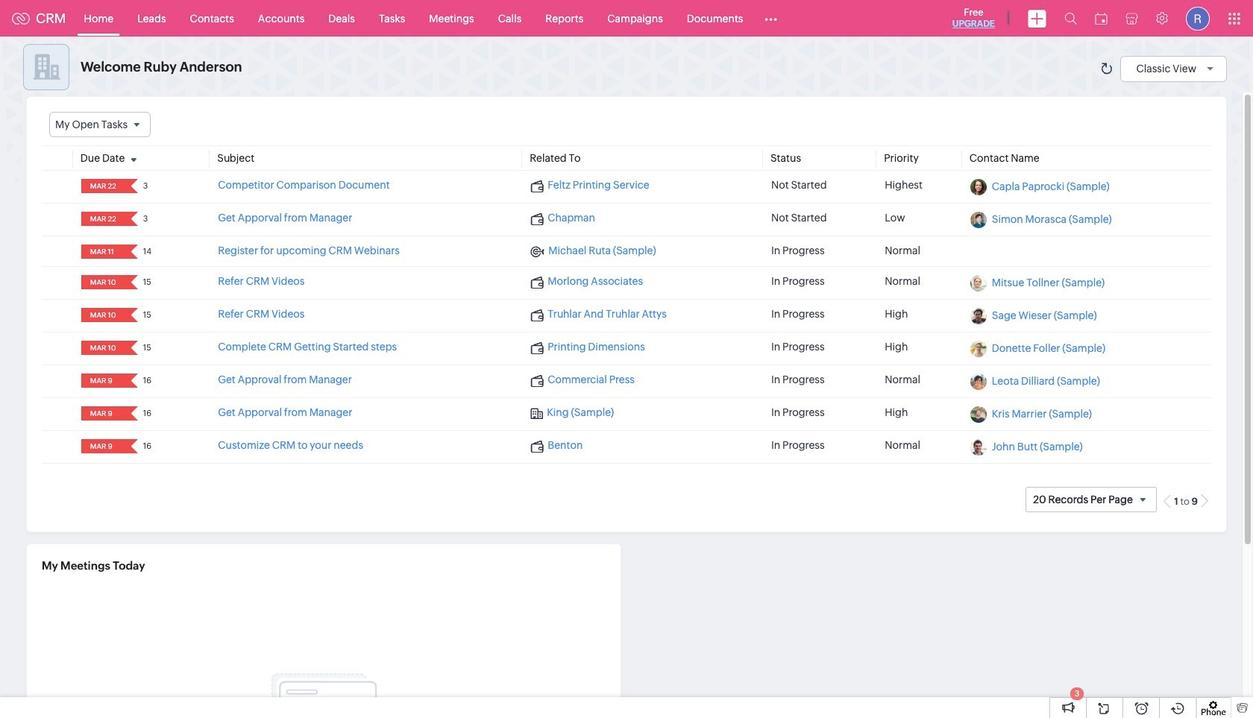 Task type: locate. For each thing, give the bounding box(es) containing it.
profile element
[[1178, 0, 1220, 36]]

search image
[[1065, 12, 1078, 25]]

Other Modules field
[[756, 6, 788, 30]]

create menu image
[[1028, 9, 1047, 27]]

None field
[[49, 112, 151, 137], [86, 179, 121, 193], [86, 212, 121, 226], [86, 245, 121, 259], [86, 276, 121, 290], [86, 308, 121, 323], [86, 341, 121, 355], [86, 374, 121, 388], [86, 407, 121, 421], [86, 440, 121, 454], [49, 112, 151, 137], [86, 179, 121, 193], [86, 212, 121, 226], [86, 245, 121, 259], [86, 276, 121, 290], [86, 308, 121, 323], [86, 341, 121, 355], [86, 374, 121, 388], [86, 407, 121, 421], [86, 440, 121, 454]]



Task type: vqa. For each thing, say whether or not it's contained in the screenshot.
calendar image
yes



Task type: describe. For each thing, give the bounding box(es) containing it.
calendar image
[[1096, 12, 1108, 24]]

profile image
[[1187, 6, 1211, 30]]

search element
[[1056, 0, 1087, 37]]

logo image
[[12, 12, 30, 24]]

create menu element
[[1020, 0, 1056, 36]]



